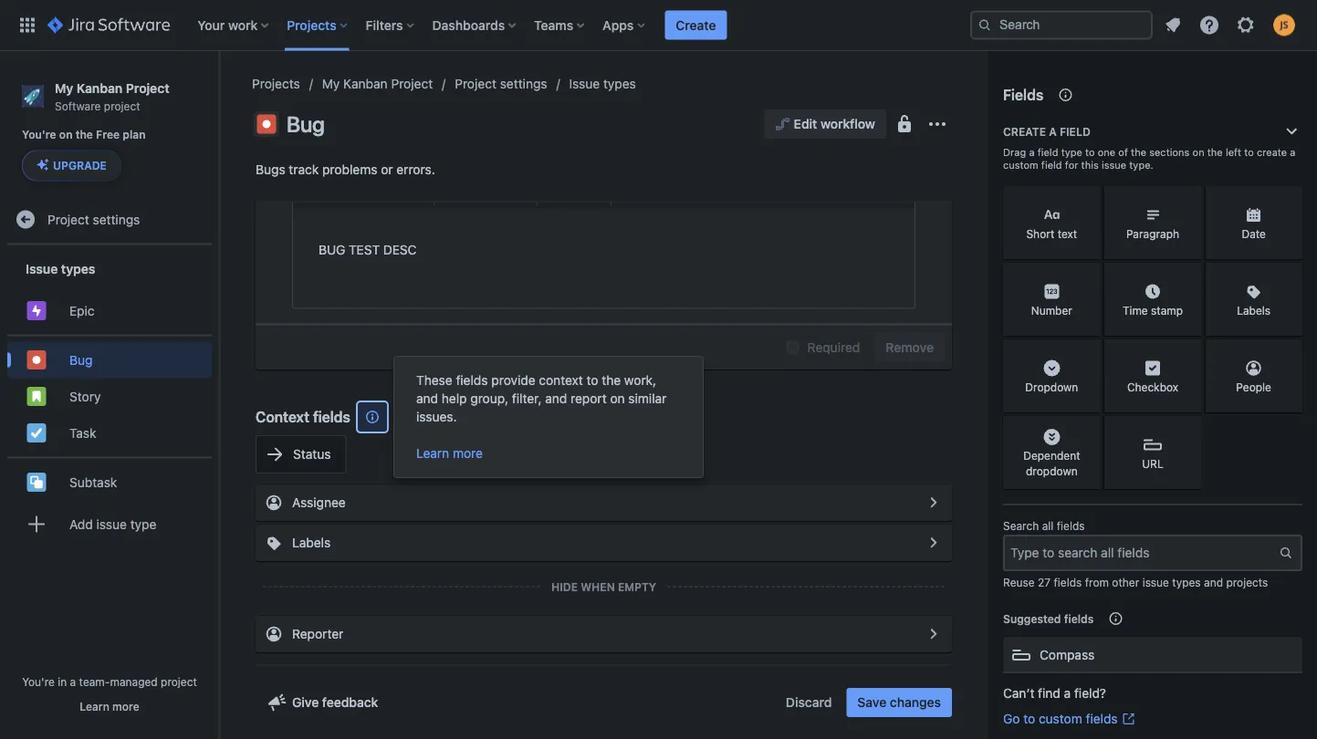 Task type: describe. For each thing, give the bounding box(es) containing it.
report
[[571, 391, 607, 406]]

my for my kanban project
[[322, 76, 340, 91]]

more information about the fields image
[[1055, 84, 1077, 106]]

1 horizontal spatial settings
[[500, 76, 548, 91]]

on inside the drag a field type to one of the sections on the left to create a custom field for this issue type.
[[1193, 147, 1205, 158]]

provide
[[492, 373, 536, 388]]

save
[[858, 695, 887, 710]]

my kanban project software project
[[55, 80, 169, 112]]

upgrade
[[53, 159, 107, 172]]

my kanban project
[[322, 76, 433, 91]]

time stamp
[[1123, 304, 1184, 317]]

emoji image
[[681, 184, 703, 206]]

software
[[55, 99, 101, 112]]

dependent dropdown
[[1024, 450, 1081, 478]]

1 horizontal spatial project settings
[[455, 76, 548, 91]]

project inside my kanban project software project
[[126, 80, 169, 95]]

you're on the free plan
[[22, 128, 146, 141]]

give feedback button
[[256, 689, 389, 718]]

reporter
[[292, 627, 344, 642]]

bugs track problems or errors.
[[256, 162, 435, 177]]

dashboards
[[432, 17, 505, 32]]

issue types link
[[569, 73, 636, 95]]

subtask link
[[7, 464, 212, 501]]

edit workflow
[[794, 116, 876, 132]]

go to custom fields
[[1004, 712, 1118, 727]]

link image
[[623, 184, 645, 206]]

these
[[416, 373, 453, 388]]

dependent
[[1024, 450, 1081, 462]]

text for normal text
[[367, 187, 390, 202]]

your work button
[[192, 11, 276, 40]]

workflow
[[821, 116, 876, 132]]

go to custom fields link
[[1004, 710, 1137, 729]]

projects for projects popup button
[[287, 17, 337, 32]]

a right "create"
[[1291, 147, 1296, 158]]

Search field
[[971, 11, 1153, 40]]

go
[[1004, 712, 1020, 727]]

0 vertical spatial labels
[[1238, 304, 1271, 317]]

work,
[[625, 373, 657, 388]]

and for reuse
[[1205, 576, 1224, 589]]

text for short text
[[1058, 227, 1078, 240]]

bug
[[319, 242, 345, 257]]

types for group containing issue types
[[61, 261, 95, 276]]

save changes button
[[847, 689, 952, 718]]

my kanban project link
[[322, 73, 433, 95]]

projects button
[[281, 11, 355, 40]]

changes
[[890, 695, 942, 710]]

reporter button
[[256, 616, 952, 653]]

my for my kanban project software project
[[55, 80, 73, 95]]

the left left
[[1208, 147, 1223, 158]]

you're in a team-managed project
[[22, 676, 197, 689]]

1 horizontal spatial learn
[[416, 446, 450, 461]]

similar
[[629, 391, 667, 406]]

paragraph
[[1127, 227, 1180, 240]]

search
[[1004, 520, 1040, 533]]

primary element
[[11, 0, 971, 51]]

issue for issue types link
[[569, 76, 600, 91]]

to right left
[[1245, 147, 1255, 158]]

issue for group containing issue types
[[26, 261, 58, 276]]

can't find a field?
[[1004, 686, 1107, 701]]

group containing issue types
[[7, 245, 212, 554]]

2 vertical spatial issue
[[1143, 576, 1170, 589]]

more information about the suggested fields image
[[1105, 608, 1127, 630]]

number
[[1032, 304, 1073, 317]]

desc
[[383, 242, 417, 257]]

your profile and settings image
[[1274, 14, 1296, 36]]

bugs
[[256, 162, 286, 177]]

context
[[539, 373, 583, 388]]

settings image
[[1236, 14, 1257, 36]]

group containing bug
[[7, 335, 212, 457]]

custom inside the drag a field type to one of the sections on the left to create a custom field for this issue type.
[[1004, 159, 1039, 171]]

dashboards button
[[427, 11, 523, 40]]

info panel image
[[740, 184, 762, 206]]

apps button
[[597, 11, 652, 40]]

url
[[1143, 457, 1164, 470]]

issue types for group containing issue types
[[26, 261, 95, 276]]

fields left more information about the suggested fields icon
[[1065, 613, 1094, 626]]

plan
[[123, 128, 146, 141]]

1 horizontal spatial bug
[[287, 111, 325, 137]]

a right in
[[70, 676, 76, 689]]

problems
[[322, 162, 378, 177]]

filters
[[366, 17, 403, 32]]

fields right "all"
[[1057, 520, 1085, 533]]

can't
[[1004, 686, 1035, 701]]

reuse
[[1004, 576, 1035, 589]]

learn more button
[[80, 700, 139, 714]]

0 vertical spatial project settings link
[[455, 73, 548, 95]]

project down the upgrade button
[[47, 212, 89, 227]]

more information image for paragraph
[[1178, 188, 1200, 210]]

mention image
[[652, 184, 674, 206]]

story link
[[7, 378, 212, 415]]

of
[[1119, 147, 1129, 158]]

on inside these fields provide context to the work, and help group, filter, and report on similar issues.
[[610, 391, 625, 406]]

fields
[[1004, 86, 1044, 104]]

empty
[[618, 581, 657, 594]]

create button
[[665, 11, 727, 40]]

stamp
[[1152, 304, 1184, 317]]

hide when empty
[[552, 581, 657, 594]]

labels inside button
[[292, 536, 331, 551]]

projects for projects link
[[252, 76, 300, 91]]

fields left this link will be opened in a new tab icon
[[1086, 712, 1118, 727]]

managed
[[110, 676, 158, 689]]

find
[[1038, 686, 1061, 701]]

open field configuration image
[[923, 492, 945, 514]]

checkbox
[[1128, 381, 1179, 394]]

to inside these fields provide context to the work, and help group, filter, and report on similar issues.
[[587, 373, 599, 388]]

your
[[197, 17, 225, 32]]

this
[[1082, 159, 1099, 171]]

more information about the context fields image
[[362, 406, 383, 428]]

project inside my kanban project software project
[[104, 99, 140, 112]]

create
[[1258, 147, 1288, 158]]

short
[[1027, 227, 1055, 240]]

subtask
[[69, 475, 117, 490]]

epic
[[69, 303, 95, 318]]

labels button
[[256, 525, 952, 562]]

people
[[1237, 381, 1272, 394]]

epic link
[[7, 293, 212, 329]]

issue inside the drag a field type to one of the sections on the left to create a custom field for this issue type.
[[1102, 159, 1127, 171]]

other
[[1113, 576, 1140, 589]]

the inside these fields provide context to the work, and help group, filter, and report on similar issues.
[[602, 373, 621, 388]]

dropdown
[[1026, 465, 1078, 478]]

reuse 27 fields from other issue types and projects
[[1004, 576, 1269, 589]]

a down more information about the fields image
[[1049, 125, 1057, 138]]

divider image
[[798, 184, 820, 206]]

filters button
[[360, 11, 422, 40]]

sidebar navigation image
[[199, 73, 239, 110]]

27
[[1038, 576, 1051, 589]]

apps
[[603, 17, 634, 32]]



Task type: locate. For each thing, give the bounding box(es) containing it.
1 horizontal spatial text
[[1058, 227, 1078, 240]]

0 vertical spatial type
[[1062, 147, 1083, 158]]

kanban inside my kanban project software project
[[76, 80, 123, 95]]

my up software
[[55, 80, 73, 95]]

0 horizontal spatial labels
[[292, 536, 331, 551]]

kanban inside "link"
[[343, 76, 388, 91]]

open field configuration image down open field configuration image
[[923, 532, 945, 554]]

the
[[76, 128, 93, 141], [1132, 147, 1147, 158], [1208, 147, 1223, 158], [602, 373, 621, 388]]

0 horizontal spatial more
[[112, 700, 139, 713]]

and for these
[[416, 391, 438, 406]]

1 vertical spatial bug
[[69, 352, 93, 368]]

learn down issues.
[[416, 446, 450, 461]]

0 vertical spatial projects
[[287, 17, 337, 32]]

to up report
[[587, 373, 599, 388]]

normal text button
[[311, 175, 426, 215]]

context
[[256, 409, 310, 426]]

you're left in
[[22, 676, 55, 689]]

2 vertical spatial on
[[610, 391, 625, 406]]

kanban up software
[[76, 80, 123, 95]]

create for create
[[676, 17, 716, 32]]

0 horizontal spatial on
[[59, 128, 73, 141]]

types down apps popup button
[[604, 76, 636, 91]]

type inside button
[[130, 517, 157, 532]]

project up plan
[[126, 80, 169, 95]]

0 horizontal spatial and
[[416, 391, 438, 406]]

assignee button
[[256, 485, 952, 521]]

1 vertical spatial more
[[112, 700, 139, 713]]

the left free
[[76, 128, 93, 141]]

project settings link down primary element
[[455, 73, 548, 95]]

1 vertical spatial issue
[[96, 517, 127, 532]]

one
[[1098, 147, 1116, 158]]

0 horizontal spatial issue types
[[26, 261, 95, 276]]

suggested fields
[[1004, 613, 1094, 626]]

types down type to search all fields text field
[[1173, 576, 1201, 589]]

save changes
[[858, 695, 942, 710]]

jira software image
[[47, 14, 170, 36], [47, 14, 170, 36]]

1 vertical spatial labels
[[292, 536, 331, 551]]

issue types for issue types link
[[569, 76, 636, 91]]

create right apps popup button
[[676, 17, 716, 32]]

1 vertical spatial project
[[161, 676, 197, 689]]

discard
[[786, 695, 832, 710]]

kanban for my kanban project
[[343, 76, 388, 91]]

issue right other
[[1143, 576, 1170, 589]]

0 horizontal spatial type
[[130, 517, 157, 532]]

0 horizontal spatial project settings link
[[7, 201, 212, 238]]

Type to search all fields text field
[[1005, 537, 1279, 570]]

project
[[391, 76, 433, 91], [455, 76, 497, 91], [126, 80, 169, 95], [47, 212, 89, 227]]

banner
[[0, 0, 1318, 51]]

1 vertical spatial project settings
[[47, 212, 140, 227]]

all
[[1043, 520, 1054, 533]]

0 vertical spatial more
[[453, 446, 483, 461]]

hide
[[552, 581, 578, 594]]

more inside button
[[112, 700, 139, 713]]

field left for
[[1042, 159, 1063, 171]]

open field configuration image inside reporter button
[[923, 624, 945, 646]]

edit
[[794, 116, 818, 132]]

fields right 27
[[1054, 576, 1082, 589]]

more down issues.
[[453, 446, 483, 461]]

1 horizontal spatial issue
[[569, 76, 600, 91]]

the up type.
[[1132, 147, 1147, 158]]

1 vertical spatial custom
[[1039, 712, 1083, 727]]

more information image for number
[[1077, 265, 1099, 287]]

team-
[[79, 676, 110, 689]]

project
[[104, 99, 140, 112], [161, 676, 197, 689]]

0 vertical spatial bug
[[287, 111, 325, 137]]

work
[[228, 17, 258, 32]]

field for create
[[1060, 125, 1091, 138]]

1 vertical spatial more information image
[[1077, 265, 1099, 287]]

0 vertical spatial you're
[[22, 128, 56, 141]]

bold ⌘b image
[[446, 184, 468, 206]]

drag
[[1004, 147, 1027, 158]]

0 horizontal spatial create
[[676, 17, 716, 32]]

1 vertical spatial projects
[[252, 76, 300, 91]]

2 horizontal spatial on
[[1193, 147, 1205, 158]]

1 horizontal spatial issue
[[1102, 159, 1127, 171]]

more information image up dependent
[[1077, 418, 1099, 440]]

2 vertical spatial more information image
[[1077, 418, 1099, 440]]

appswitcher icon image
[[16, 14, 38, 36]]

open field configuration image up the changes
[[923, 624, 945, 646]]

compass
[[1040, 648, 1095, 663]]

you're for you're on the free plan
[[22, 128, 56, 141]]

this link will be opened in a new tab image
[[1122, 712, 1137, 727]]

custom down can't find a field?
[[1039, 712, 1083, 727]]

2 group from the top
[[7, 335, 212, 457]]

1 horizontal spatial types
[[604, 76, 636, 91]]

on right report
[[610, 391, 625, 406]]

1 horizontal spatial project settings link
[[455, 73, 548, 95]]

to right go
[[1024, 712, 1036, 727]]

0 horizontal spatial bug
[[69, 352, 93, 368]]

1 vertical spatial learn more
[[80, 700, 139, 713]]

a right drag
[[1030, 147, 1035, 158]]

project right managed
[[161, 676, 197, 689]]

my inside "link"
[[322, 76, 340, 91]]

1 vertical spatial types
[[61, 261, 95, 276]]

add issue type button
[[7, 506, 212, 543]]

more information image for dependent dropdown
[[1077, 418, 1099, 440]]

a
[[1049, 125, 1057, 138], [1030, 147, 1035, 158], [1291, 147, 1296, 158], [70, 676, 76, 689], [1065, 686, 1071, 701]]

a right find on the right of page
[[1065, 686, 1071, 701]]

0 horizontal spatial types
[[61, 261, 95, 276]]

0 horizontal spatial learn more
[[80, 700, 139, 713]]

give
[[292, 695, 319, 710]]

type inside the drag a field type to one of the sections on the left to create a custom field for this issue type.
[[1062, 147, 1083, 158]]

my right projects link
[[322, 76, 340, 91]]

1 vertical spatial issue
[[26, 261, 58, 276]]

0 horizontal spatial project settings
[[47, 212, 140, 227]]

learn more link
[[416, 446, 483, 461]]

learn inside button
[[80, 700, 109, 713]]

projects up the issue type icon
[[252, 76, 300, 91]]

you're for you're in a team-managed project
[[22, 676, 55, 689]]

project down "filters" popup button
[[391, 76, 433, 91]]

issue down teams popup button
[[569, 76, 600, 91]]

1 vertical spatial project settings link
[[7, 201, 212, 238]]

teams button
[[529, 11, 592, 40]]

1 horizontal spatial my
[[322, 76, 340, 91]]

custom down drag
[[1004, 159, 1039, 171]]

field for drag
[[1038, 147, 1059, 158]]

2 horizontal spatial issue
[[1143, 576, 1170, 589]]

more information image
[[1178, 342, 1200, 363]]

group,
[[471, 391, 509, 406]]

numbered list ⌘⇧7 image
[[578, 184, 600, 206]]

0 vertical spatial custom
[[1004, 159, 1039, 171]]

issue
[[1102, 159, 1127, 171], [96, 517, 127, 532], [1143, 576, 1170, 589]]

types for issue types link
[[604, 76, 636, 91]]

create inside button
[[676, 17, 716, 32]]

add issue type image
[[26, 514, 47, 535]]

field?
[[1075, 686, 1107, 701]]

code snippet image
[[710, 184, 732, 206]]

field up for
[[1060, 125, 1091, 138]]

issue type icon image
[[256, 113, 278, 135]]

1 horizontal spatial and
[[545, 391, 567, 406]]

1 vertical spatial open field configuration image
[[923, 624, 945, 646]]

projects right work
[[287, 17, 337, 32]]

project settings link down upgrade on the top left of page
[[7, 201, 212, 238]]

quote image
[[769, 184, 791, 206]]

1 vertical spatial issue types
[[26, 261, 95, 276]]

search image
[[978, 18, 993, 32]]

0 vertical spatial types
[[604, 76, 636, 91]]

projects inside popup button
[[287, 17, 337, 32]]

sections
[[1150, 147, 1190, 158]]

bug link
[[7, 342, 212, 378]]

issue inside group
[[26, 261, 58, 276]]

more formatting image
[[504, 184, 526, 206]]

feedback
[[322, 695, 378, 710]]

and down these
[[416, 391, 438, 406]]

1 vertical spatial create
[[1004, 125, 1047, 138]]

bug test desc
[[319, 242, 417, 257]]

0 vertical spatial settings
[[500, 76, 548, 91]]

bug up story
[[69, 352, 93, 368]]

create for create a field
[[1004, 125, 1047, 138]]

on
[[59, 128, 73, 141], [1193, 147, 1205, 158], [610, 391, 625, 406]]

fields left "more information about the context fields" image
[[313, 409, 351, 426]]

project up plan
[[104, 99, 140, 112]]

and left projects
[[1205, 576, 1224, 589]]

custom
[[1004, 159, 1039, 171], [1039, 712, 1083, 727]]

bug right the issue type icon
[[287, 111, 325, 137]]

1 vertical spatial field
[[1038, 147, 1059, 158]]

you're up the upgrade button
[[22, 128, 56, 141]]

0 vertical spatial project settings
[[455, 76, 548, 91]]

and down context on the bottom of page
[[545, 391, 567, 406]]

issue types down apps
[[569, 76, 636, 91]]

types up the epic
[[61, 261, 95, 276]]

0 vertical spatial text
[[367, 187, 390, 202]]

on right the sections
[[1193, 147, 1205, 158]]

no restrictions image
[[894, 113, 916, 135]]

normal text
[[320, 187, 390, 202]]

labels down date
[[1238, 304, 1271, 317]]

2 horizontal spatial and
[[1205, 576, 1224, 589]]

text inside dropdown button
[[367, 187, 390, 202]]

more
[[453, 446, 483, 461], [112, 700, 139, 713]]

bug inside group
[[69, 352, 93, 368]]

notifications image
[[1163, 14, 1184, 36]]

settings down teams
[[500, 76, 548, 91]]

1 horizontal spatial labels
[[1238, 304, 1271, 317]]

0 vertical spatial field
[[1060, 125, 1091, 138]]

bullet list ⌘⇧8 image
[[549, 184, 571, 206]]

edit workflow button
[[765, 110, 887, 139]]

types inside group
[[61, 261, 95, 276]]

2 vertical spatial types
[[1173, 576, 1201, 589]]

1 vertical spatial type
[[130, 517, 157, 532]]

left
[[1226, 147, 1242, 158]]

these fields provide context to the work, and help group, filter, and report on similar issues.
[[416, 373, 667, 425]]

1 horizontal spatial type
[[1062, 147, 1083, 158]]

help image
[[1199, 14, 1221, 36]]

2 vertical spatial field
[[1042, 159, 1063, 171]]

fields up group,
[[456, 373, 488, 388]]

story
[[69, 389, 101, 404]]

issue right add
[[96, 517, 127, 532]]

assignee
[[292, 495, 346, 510]]

and
[[416, 391, 438, 406], [545, 391, 567, 406], [1205, 576, 1224, 589]]

drag a field type to one of the sections on the left to create a custom field for this issue type.
[[1004, 147, 1296, 171]]

0 vertical spatial open field configuration image
[[923, 532, 945, 554]]

learn
[[416, 446, 450, 461], [80, 700, 109, 713]]

bug
[[287, 111, 325, 137], [69, 352, 93, 368]]

text right short
[[1058, 227, 1078, 240]]

1 vertical spatial text
[[1058, 227, 1078, 240]]

type up for
[[1062, 147, 1083, 158]]

create up drag
[[1004, 125, 1047, 138]]

kanban for my kanban project software project
[[76, 80, 123, 95]]

upgrade button
[[23, 151, 120, 180]]

2 open field configuration image from the top
[[923, 624, 945, 646]]

on up the upgrade button
[[59, 128, 73, 141]]

type down subtask link
[[130, 517, 157, 532]]

0 horizontal spatial kanban
[[76, 80, 123, 95]]

errors.
[[397, 162, 435, 177]]

project settings down primary element
[[455, 76, 548, 91]]

1 group from the top
[[7, 245, 212, 554]]

project settings link
[[455, 73, 548, 95], [7, 201, 212, 238]]

track
[[289, 162, 319, 177]]

0 horizontal spatial my
[[55, 80, 73, 95]]

1 vertical spatial on
[[1193, 147, 1205, 158]]

settings
[[500, 76, 548, 91], [93, 212, 140, 227]]

more down managed
[[112, 700, 139, 713]]

learn more down issues.
[[416, 446, 483, 461]]

0 vertical spatial create
[[676, 17, 716, 32]]

project settings down upgrade on the top left of page
[[47, 212, 140, 227]]

1 you're from the top
[[22, 128, 56, 141]]

compass button
[[1004, 637, 1303, 674]]

0 vertical spatial learn more
[[416, 446, 483, 461]]

from
[[1086, 576, 1110, 589]]

to
[[1086, 147, 1095, 158], [1245, 147, 1255, 158], [587, 373, 599, 388], [1024, 712, 1036, 727]]

1 horizontal spatial create
[[1004, 125, 1047, 138]]

1 vertical spatial learn
[[80, 700, 109, 713]]

task
[[69, 426, 96, 441]]

more information image
[[1178, 188, 1200, 210], [1077, 265, 1099, 287], [1077, 418, 1099, 440]]

kanban down filters on the top left of page
[[343, 76, 388, 91]]

1 open field configuration image from the top
[[923, 532, 945, 554]]

issue inside button
[[96, 517, 127, 532]]

create
[[676, 17, 716, 32], [1004, 125, 1047, 138]]

open field configuration image for labels
[[923, 532, 945, 554]]

more options image
[[927, 113, 949, 135]]

the left 'work,'
[[602, 373, 621, 388]]

project inside "link"
[[391, 76, 433, 91]]

0 horizontal spatial issue
[[96, 517, 127, 532]]

open field configuration image
[[923, 532, 945, 554], [923, 624, 945, 646]]

type.
[[1130, 159, 1154, 171]]

learn down 'team-'
[[80, 700, 109, 713]]

issue types inside group
[[26, 261, 95, 276]]

banner containing your work
[[0, 0, 1318, 51]]

more information image down short text on the right top of page
[[1077, 265, 1099, 287]]

1 vertical spatial settings
[[93, 212, 140, 227]]

1 horizontal spatial project
[[161, 676, 197, 689]]

0 vertical spatial on
[[59, 128, 73, 141]]

projects
[[287, 17, 337, 32], [252, 76, 300, 91]]

2 you're from the top
[[22, 676, 55, 689]]

Main content area, start typing to enter text. text field
[[319, 239, 889, 261]]

0 horizontal spatial learn
[[80, 700, 109, 713]]

project down dashboards popup button
[[455, 76, 497, 91]]

settings down upgrade on the top left of page
[[93, 212, 140, 227]]

1 vertical spatial you're
[[22, 676, 55, 689]]

test
[[349, 242, 380, 257]]

1 horizontal spatial on
[[610, 391, 625, 406]]

field down 'create a field'
[[1038, 147, 1059, 158]]

fields inside these fields provide context to the work, and help group, filter, and report on similar issues.
[[456, 373, 488, 388]]

issue up epic link
[[26, 261, 58, 276]]

types
[[604, 76, 636, 91], [61, 261, 95, 276], [1173, 576, 1201, 589]]

in
[[58, 676, 67, 689]]

1 horizontal spatial learn more
[[416, 446, 483, 461]]

issue types up the epic
[[26, 261, 95, 276]]

labels down assignee
[[292, 536, 331, 551]]

1 horizontal spatial more
[[453, 446, 483, 461]]

group
[[7, 245, 212, 554], [7, 335, 212, 457]]

projects
[[1227, 576, 1269, 589]]

my inside my kanban project software project
[[55, 80, 73, 95]]

to up this
[[1086, 147, 1095, 158]]

custom inside go to custom fields link
[[1039, 712, 1083, 727]]

projects link
[[252, 73, 300, 95]]

status
[[293, 447, 331, 462]]

learn more down you're in a team-managed project
[[80, 700, 139, 713]]

open field configuration image for reporter
[[923, 624, 945, 646]]

0 vertical spatial project
[[104, 99, 140, 112]]

italic ⌘i image
[[475, 184, 497, 206]]

2 horizontal spatial types
[[1173, 576, 1201, 589]]

give feedback
[[292, 695, 378, 710]]

0 vertical spatial issue
[[1102, 159, 1127, 171]]

text down or
[[367, 187, 390, 202]]

0 vertical spatial issue
[[569, 76, 600, 91]]

0 horizontal spatial settings
[[93, 212, 140, 227]]

normal
[[320, 187, 364, 202]]

0 horizontal spatial issue
[[26, 261, 58, 276]]

0 vertical spatial more information image
[[1178, 188, 1200, 210]]

suggested
[[1004, 613, 1062, 626]]

1 horizontal spatial kanban
[[343, 76, 388, 91]]

0 vertical spatial learn
[[416, 446, 450, 461]]

issue down "one"
[[1102, 159, 1127, 171]]

open field configuration image inside labels button
[[923, 532, 945, 554]]

more information image up paragraph
[[1178, 188, 1200, 210]]

task link
[[7, 415, 212, 451]]

add issue type
[[69, 517, 157, 532]]

0 horizontal spatial project
[[104, 99, 140, 112]]

1 horizontal spatial issue types
[[569, 76, 636, 91]]

0 horizontal spatial text
[[367, 187, 390, 202]]

search all fields
[[1004, 520, 1085, 533]]

issue
[[569, 76, 600, 91], [26, 261, 58, 276]]

0 vertical spatial issue types
[[569, 76, 636, 91]]



Task type: vqa. For each thing, say whether or not it's contained in the screenshot.
Normal text The Text
yes



